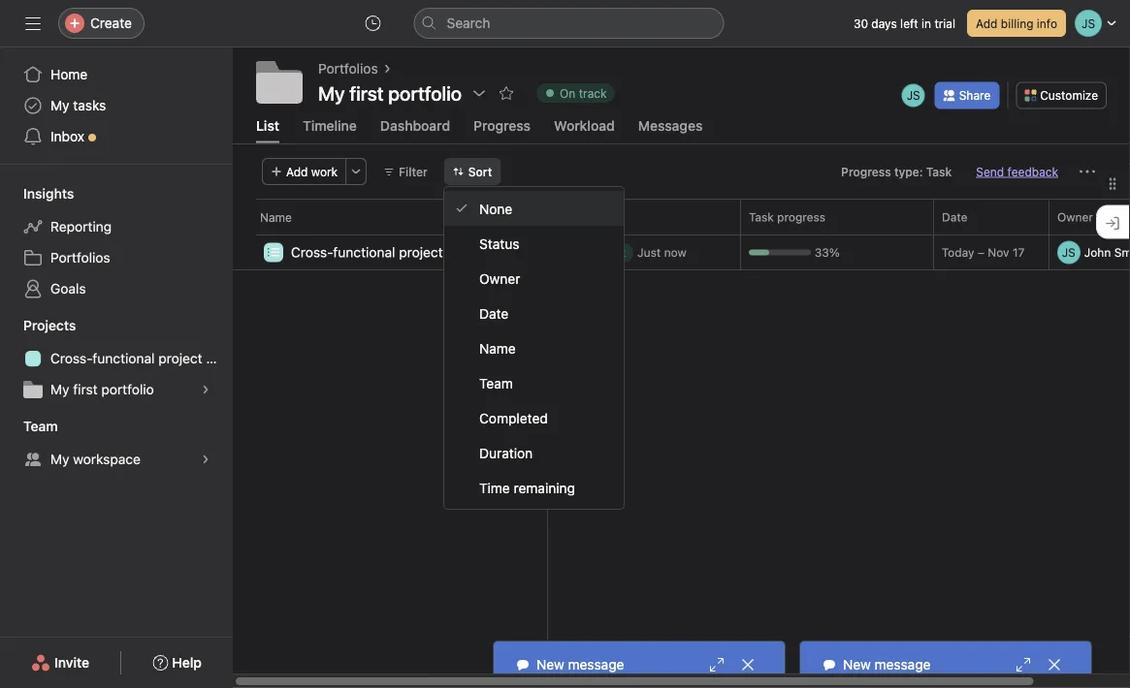 Task type: describe. For each thing, give the bounding box(es) containing it.
1 vertical spatial project
[[158, 351, 202, 367]]

feedback
[[1008, 165, 1058, 178]]

1 vertical spatial portfolios link
[[12, 243, 221, 274]]

on track inside "cell"
[[579, 246, 626, 259]]

plan inside projects element
[[206, 351, 233, 367]]

help button
[[140, 646, 214, 681]]

john sm
[[1084, 246, 1130, 259]]

sm
[[1114, 246, 1130, 259]]

insights button
[[0, 184, 74, 204]]

customize
[[1040, 89, 1098, 102]]

cross-functional project plan row
[[233, 235, 1130, 272]]

row containing name
[[233, 199, 1130, 235]]

inbox
[[50, 129, 84, 145]]

see details, my first portfolio image
[[200, 384, 211, 396]]

reporting
[[50, 219, 112, 235]]

teams element
[[0, 409, 233, 479]]

home link
[[12, 59, 221, 90]]

first portfolio
[[350, 81, 462, 104]]

duration
[[479, 445, 533, 461]]

work
[[311, 165, 338, 178]]

on track button
[[528, 80, 623, 107]]

team link
[[444, 366, 624, 401]]

list
[[256, 117, 279, 133]]

close image
[[1047, 658, 1062, 673]]

first
[[73, 382, 98, 398]]

progress type: task
[[841, 165, 952, 178]]

team for the team link
[[479, 375, 513, 391]]

expand new message image
[[709, 658, 725, 673]]

date link
[[444, 296, 624, 331]]

tasks
[[73, 97, 106, 114]]

my first portfolio link
[[12, 374, 221, 406]]

time remaining
[[479, 480, 575, 496]]

sort button
[[444, 158, 501, 185]]

share button
[[935, 82, 999, 109]]

hide sidebar image
[[25, 16, 41, 31]]

john
[[1084, 246, 1111, 259]]

completed
[[479, 410, 548, 426]]

none link
[[444, 191, 624, 226]]

0 horizontal spatial js
[[907, 89, 920, 102]]

customize button
[[1016, 82, 1107, 109]]

cross-functional project plan inside projects element
[[50, 351, 233, 367]]

cross-functional project plan cell
[[233, 235, 548, 272]]

add billing info
[[976, 16, 1057, 30]]

progress for progress
[[474, 117, 531, 133]]

days
[[872, 16, 897, 30]]

timeline link
[[303, 117, 357, 143]]

today – nov 17
[[942, 246, 1025, 259]]

portfolio
[[101, 382, 154, 398]]

my tasks
[[50, 97, 106, 114]]

add work
[[286, 165, 338, 178]]

just now
[[638, 246, 687, 259]]

in
[[922, 16, 931, 30]]

functional inside cell
[[333, 244, 395, 260]]

progress link
[[474, 117, 531, 143]]

see details, my workspace image
[[200, 454, 211, 466]]

share
[[959, 89, 991, 102]]

my first portfolio
[[318, 81, 462, 104]]

none
[[479, 201, 512, 217]]

on track inside popup button
[[560, 86, 607, 100]]

add for add billing info
[[976, 16, 998, 30]]

plan inside cell
[[447, 244, 473, 260]]

filter button
[[375, 158, 436, 185]]

new message for expand new message image
[[536, 657, 624, 673]]

list image
[[268, 247, 279, 258]]

insights
[[23, 186, 74, 202]]

my workspace link
[[12, 444, 221, 475]]

my for my tasks
[[50, 97, 69, 114]]

cross-functional project plan link inside cell
[[291, 242, 473, 263]]

functional inside projects element
[[93, 351, 155, 367]]

workload link
[[554, 117, 615, 143]]

0 vertical spatial portfolios link
[[318, 58, 378, 80]]

home
[[50, 66, 88, 82]]

team button
[[0, 417, 58, 437]]

my workspace
[[50, 452, 141, 468]]

my for my first portfolio
[[50, 382, 69, 398]]

owner inside owner link
[[479, 270, 520, 286]]

duration link
[[444, 436, 624, 471]]

cross-functional project plan inside cell
[[291, 244, 473, 260]]

30 days left in trial
[[854, 16, 956, 30]]

add to starred image
[[499, 85, 514, 101]]

1 horizontal spatial name
[[479, 340, 516, 356]]

portfolios inside insights "element"
[[50, 250, 110, 266]]

add billing info button
[[967, 10, 1066, 37]]

billing
[[1001, 16, 1034, 30]]

history image
[[365, 16, 381, 31]]

create
[[90, 15, 132, 31]]

task inside dropdown button
[[926, 165, 952, 178]]

filter
[[399, 165, 428, 178]]

time remaining link
[[444, 471, 624, 505]]

dashboard
[[380, 117, 450, 133]]

trial
[[935, 16, 956, 30]]

today
[[942, 246, 975, 259]]

messages
[[638, 117, 703, 133]]

show options image
[[472, 85, 487, 101]]

timeline
[[303, 117, 357, 133]]

send
[[976, 165, 1004, 178]]

0 horizontal spatial more actions image
[[350, 166, 362, 177]]



Task type: vqa. For each thing, say whether or not it's contained in the screenshot.
first Completed icon from the top
no



Task type: locate. For each thing, give the bounding box(es) containing it.
0 horizontal spatial team
[[23, 419, 58, 435]]

0 horizontal spatial project
[[158, 351, 202, 367]]

js left share button
[[907, 89, 920, 102]]

1 horizontal spatial task
[[926, 165, 952, 178]]

team up my workspace
[[23, 419, 58, 435]]

portfolios link up my first portfolio
[[318, 58, 378, 80]]

js
[[907, 89, 920, 102], [1062, 246, 1076, 259]]

1 vertical spatial cross-
[[50, 351, 93, 367]]

status link
[[444, 226, 624, 261]]

0 horizontal spatial date
[[479, 305, 509, 321]]

0 horizontal spatial on
[[560, 86, 576, 100]]

owner up john
[[1057, 210, 1093, 224]]

30
[[854, 16, 868, 30]]

close image
[[740, 658, 756, 673]]

on track left the just
[[579, 246, 626, 259]]

projects button
[[0, 316, 76, 336]]

my inside my first portfolio link
[[50, 382, 69, 398]]

0 vertical spatial js
[[907, 89, 920, 102]]

track inside cross-functional project plan "row"
[[598, 246, 626, 259]]

add inside "button"
[[976, 16, 998, 30]]

time
[[479, 480, 510, 496]]

on track up workload
[[560, 86, 607, 100]]

on track
[[560, 86, 607, 100], [579, 246, 626, 259]]

0 vertical spatial team
[[479, 375, 513, 391]]

task left progress
[[749, 210, 774, 224]]

plan
[[447, 244, 473, 260], [206, 351, 233, 367]]

1 row from the top
[[233, 199, 1130, 235]]

1 vertical spatial portfolios
[[50, 250, 110, 266]]

cell containing on track
[[547, 235, 741, 270]]

1 vertical spatial functional
[[93, 351, 155, 367]]

owner
[[1057, 210, 1093, 224], [479, 270, 520, 286]]

0 horizontal spatial cross-functional project plan link
[[12, 343, 233, 374]]

add for add work
[[286, 165, 308, 178]]

1 vertical spatial track
[[598, 246, 626, 259]]

expand new message image
[[1016, 658, 1031, 673]]

date up the today
[[942, 210, 967, 224]]

reporting link
[[12, 211, 221, 243]]

–
[[978, 246, 985, 259]]

cross- inside cell
[[291, 244, 333, 260]]

cross-functional project plan up portfolio
[[50, 351, 233, 367]]

functional down work
[[333, 244, 395, 260]]

17
[[1013, 246, 1025, 259]]

my first portfolio
[[50, 382, 154, 398]]

more actions image right work
[[350, 166, 362, 177]]

status
[[479, 235, 519, 252]]

0 horizontal spatial plan
[[206, 351, 233, 367]]

1 horizontal spatial cross-
[[291, 244, 333, 260]]

0 horizontal spatial portfolios
[[50, 250, 110, 266]]

goals
[[50, 281, 86, 297]]

0 horizontal spatial new message
[[536, 657, 624, 673]]

1 vertical spatial task
[[749, 210, 774, 224]]

0 horizontal spatial cross-functional project plan
[[50, 351, 233, 367]]

add left work
[[286, 165, 308, 178]]

search list box
[[414, 8, 724, 39]]

cross- up first
[[50, 351, 93, 367]]

0 vertical spatial cross-
[[291, 244, 333, 260]]

2 new message from the left
[[843, 657, 931, 673]]

left
[[900, 16, 918, 30]]

new message
[[536, 657, 624, 673], [843, 657, 931, 673]]

progress down add to starred icon
[[474, 117, 531, 133]]

0 vertical spatial functional
[[333, 244, 395, 260]]

0 vertical spatial cross-functional project plan
[[291, 244, 473, 260]]

track left the just
[[598, 246, 626, 259]]

my inside my tasks link
[[50, 97, 69, 114]]

row
[[233, 199, 1130, 235], [233, 234, 1130, 236]]

add inside button
[[286, 165, 308, 178]]

owner link
[[444, 261, 624, 296]]

on inside "cell"
[[579, 246, 595, 259]]

portfolios link down the reporting
[[12, 243, 221, 274]]

sort
[[468, 165, 492, 178]]

progress
[[777, 210, 825, 224]]

my for my first portfolio
[[318, 81, 345, 104]]

1 vertical spatial cross-functional project plan
[[50, 351, 233, 367]]

workload
[[554, 117, 615, 133]]

projects element
[[0, 309, 233, 409]]

progress inside dropdown button
[[841, 165, 891, 178]]

dashboard link
[[380, 117, 450, 143]]

search button
[[414, 8, 724, 39]]

cross-functional project plan
[[291, 244, 473, 260], [50, 351, 233, 367]]

0 vertical spatial add
[[976, 16, 998, 30]]

1 horizontal spatial progress
[[841, 165, 891, 178]]

0 vertical spatial portfolios
[[318, 61, 378, 77]]

1 horizontal spatial cross-functional project plan
[[291, 244, 473, 260]]

project up see details, my first portfolio icon
[[158, 351, 202, 367]]

my tasks link
[[12, 90, 221, 121]]

cross-functional project plan link up portfolio
[[12, 343, 233, 374]]

1 vertical spatial plan
[[206, 351, 233, 367]]

0 vertical spatial owner
[[1057, 210, 1093, 224]]

1 vertical spatial progress
[[841, 165, 891, 178]]

task
[[926, 165, 952, 178], [749, 210, 774, 224]]

1 vertical spatial date
[[479, 305, 509, 321]]

search
[[447, 15, 490, 31]]

add left billing
[[976, 16, 998, 30]]

0 horizontal spatial progress
[[474, 117, 531, 133]]

on up workload
[[560, 86, 576, 100]]

progress left type:
[[841, 165, 891, 178]]

1 horizontal spatial cross-functional project plan link
[[291, 242, 473, 263]]

more actions image right feedback
[[1080, 164, 1095, 179]]

1 horizontal spatial add
[[976, 16, 998, 30]]

info
[[1037, 16, 1057, 30]]

1 vertical spatial add
[[286, 165, 308, 178]]

js inside cross-functional project plan "row"
[[1062, 246, 1076, 259]]

send feedback
[[976, 165, 1058, 178]]

my for my workspace
[[50, 452, 69, 468]]

on inside popup button
[[560, 86, 576, 100]]

task right type:
[[926, 165, 952, 178]]

js left john
[[1062, 246, 1076, 259]]

1 horizontal spatial date
[[942, 210, 967, 224]]

0 horizontal spatial portfolios link
[[12, 243, 221, 274]]

create button
[[58, 8, 145, 39]]

now
[[664, 246, 687, 259]]

1 horizontal spatial team
[[479, 375, 513, 391]]

progress type: task button
[[832, 158, 961, 185]]

1 horizontal spatial project
[[399, 244, 443, 260]]

type:
[[894, 165, 923, 178]]

track inside popup button
[[579, 86, 607, 100]]

portfolios
[[318, 61, 378, 77], [50, 250, 110, 266]]

cross-
[[291, 244, 333, 260], [50, 351, 93, 367]]

1 horizontal spatial on
[[579, 246, 595, 259]]

1 horizontal spatial js
[[1062, 246, 1076, 259]]

my inside my workspace link
[[50, 452, 69, 468]]

functional up portfolio
[[93, 351, 155, 367]]

1 horizontal spatial more actions image
[[1080, 164, 1095, 179]]

team up completed
[[479, 375, 513, 391]]

33%
[[815, 246, 840, 259]]

invite button
[[18, 646, 102, 681]]

date
[[942, 210, 967, 224], [479, 305, 509, 321]]

team
[[479, 375, 513, 391], [23, 419, 58, 435]]

1 vertical spatial name
[[479, 340, 516, 356]]

remaining
[[514, 480, 575, 496]]

my left tasks at the top
[[50, 97, 69, 114]]

0 horizontal spatial task
[[749, 210, 774, 224]]

project inside cell
[[399, 244, 443, 260]]

0 vertical spatial plan
[[447, 244, 473, 260]]

cross-functional project plan down 'filter' dropdown button
[[291, 244, 473, 260]]

completed link
[[444, 401, 624, 436]]

portfolios down the reporting
[[50, 250, 110, 266]]

1 horizontal spatial plan
[[447, 244, 473, 260]]

my left first
[[50, 382, 69, 398]]

global element
[[0, 48, 233, 164]]

1 vertical spatial on track
[[579, 246, 626, 259]]

more actions image
[[1080, 164, 1095, 179], [350, 166, 362, 177]]

0 vertical spatial date
[[942, 210, 967, 224]]

1 vertical spatial js
[[1062, 246, 1076, 259]]

0 horizontal spatial functional
[[93, 351, 155, 367]]

workspace
[[73, 452, 141, 468]]

portfolios up my first portfolio
[[318, 61, 378, 77]]

2 row from the top
[[233, 234, 1130, 236]]

team inside dropdown button
[[23, 419, 58, 435]]

0 vertical spatial project
[[399, 244, 443, 260]]

name link
[[444, 331, 624, 366]]

portfolios link
[[318, 58, 378, 80], [12, 243, 221, 274]]

on up owner link
[[579, 246, 595, 259]]

my down 'team' dropdown button
[[50, 452, 69, 468]]

new message for expand new message icon
[[843, 657, 931, 673]]

just
[[638, 246, 661, 259]]

plan up see details, my first portfolio icon
[[206, 351, 233, 367]]

cross- right list icon
[[291, 244, 333, 260]]

nov
[[988, 246, 1009, 259]]

owner down status
[[479, 270, 520, 286]]

cell
[[547, 235, 741, 270]]

insights element
[[0, 177, 233, 309]]

plan left status
[[447, 244, 473, 260]]

send feedback link
[[976, 163, 1058, 180]]

invite
[[54, 655, 89, 671]]

task progress
[[749, 210, 825, 224]]

0 vertical spatial name
[[260, 210, 292, 224]]

1 horizontal spatial portfolios
[[318, 61, 378, 77]]

cross-functional project plan link down 'filter' dropdown button
[[291, 242, 473, 263]]

date down owner link
[[479, 305, 509, 321]]

0 horizontal spatial cross-
[[50, 351, 93, 367]]

0 horizontal spatial add
[[286, 165, 308, 178]]

my
[[318, 81, 345, 104], [50, 97, 69, 114], [50, 382, 69, 398], [50, 452, 69, 468]]

projects
[[23, 318, 76, 334]]

my up timeline on the top left of page
[[318, 81, 345, 104]]

track up workload
[[579, 86, 607, 100]]

0 horizontal spatial name
[[260, 210, 292, 224]]

help
[[172, 655, 202, 671]]

functional
[[333, 244, 395, 260], [93, 351, 155, 367]]

goals link
[[12, 274, 221, 305]]

0 vertical spatial task
[[926, 165, 952, 178]]

1 vertical spatial on
[[579, 246, 595, 259]]

name
[[260, 210, 292, 224], [479, 340, 516, 356]]

0 vertical spatial on track
[[560, 86, 607, 100]]

0 vertical spatial track
[[579, 86, 607, 100]]

0 horizontal spatial owner
[[479, 270, 520, 286]]

inbox link
[[12, 121, 221, 152]]

project left status
[[399, 244, 443, 260]]

cell inside cross-functional project plan "row"
[[547, 235, 741, 270]]

name up list icon
[[260, 210, 292, 224]]

1 vertical spatial team
[[23, 419, 58, 435]]

0 vertical spatial on
[[560, 86, 576, 100]]

1 horizontal spatial new message
[[843, 657, 931, 673]]

1 horizontal spatial portfolios link
[[318, 58, 378, 80]]

1 horizontal spatial functional
[[333, 244, 395, 260]]

add work button
[[262, 158, 346, 185]]

add
[[976, 16, 998, 30], [286, 165, 308, 178]]

progress for progress type: task
[[841, 165, 891, 178]]

1 vertical spatial owner
[[479, 270, 520, 286]]

1 new message from the left
[[536, 657, 624, 673]]

name down date link
[[479, 340, 516, 356]]

messages link
[[638, 117, 703, 143]]

1 vertical spatial cross-functional project plan link
[[12, 343, 233, 374]]

1 horizontal spatial owner
[[1057, 210, 1093, 224]]

team for 'team' dropdown button
[[23, 419, 58, 435]]

0 vertical spatial cross-functional project plan link
[[291, 242, 473, 263]]

cross- inside projects element
[[50, 351, 93, 367]]

0 vertical spatial progress
[[474, 117, 531, 133]]

date inside date link
[[479, 305, 509, 321]]

list link
[[256, 117, 279, 143]]



